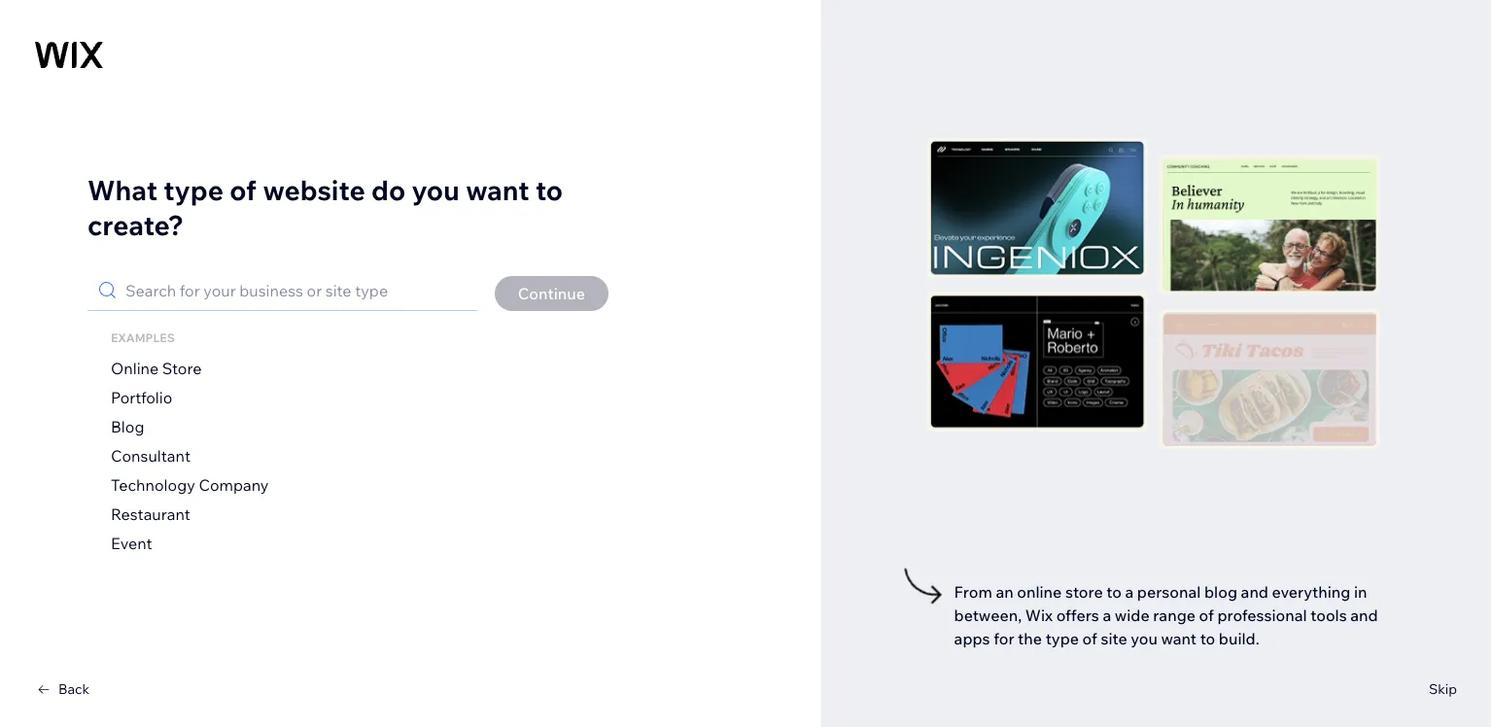 Task type: describe. For each thing, give the bounding box(es) containing it.
from
[[954, 582, 993, 602]]

range
[[1153, 606, 1196, 625]]

consultant button
[[111, 444, 191, 468]]

type inside from an online store to a personal blog and everything in between, wix offers a wide range of professional tools and apps for the type of site you want to build.
[[1046, 629, 1079, 649]]

blog button
[[111, 415, 144, 439]]

the
[[1018, 629, 1042, 649]]

skip button
[[1429, 681, 1457, 698]]

personal
[[1137, 582, 1201, 602]]

you inside the what type of website do you want to create?
[[412, 173, 460, 207]]

portfolio
[[111, 388, 172, 407]]

want inside the what type of website do you want to create?
[[466, 173, 529, 207]]

in
[[1354, 582, 1368, 602]]

event button
[[111, 532, 152, 555]]

event
[[111, 534, 152, 553]]

skip
[[1429, 681, 1457, 698]]

1 vertical spatial to
[[1107, 582, 1122, 602]]

0 horizontal spatial and
[[1241, 582, 1269, 602]]

tools
[[1311, 606, 1347, 625]]

Search for your business or site type field
[[120, 271, 468, 310]]

restaurant button
[[111, 503, 190, 526]]

everything
[[1272, 582, 1351, 602]]

1 vertical spatial a
[[1103, 606, 1111, 625]]

offers
[[1057, 606, 1099, 625]]

restaurant
[[111, 505, 190, 524]]

online store portfolio blog consultant technology company restaurant event
[[111, 359, 269, 553]]

store
[[1066, 582, 1103, 602]]

apps
[[954, 629, 990, 649]]

examples
[[111, 331, 175, 345]]

wix
[[1026, 606, 1053, 625]]

wide
[[1115, 606, 1150, 625]]

portfolio button
[[111, 386, 172, 409]]

1 horizontal spatial and
[[1351, 606, 1378, 625]]

website
[[263, 173, 365, 207]]

technology company button
[[111, 474, 269, 497]]

you inside from an online store to a personal blog and everything in between, wix offers a wide range of professional tools and apps for the type of site you want to build.
[[1131, 629, 1158, 649]]

build.
[[1219, 629, 1260, 649]]

site
[[1101, 629, 1128, 649]]



Task type: locate. For each thing, give the bounding box(es) containing it.
want
[[466, 173, 529, 207], [1161, 629, 1197, 649]]

blog
[[111, 417, 144, 437]]

1 vertical spatial and
[[1351, 606, 1378, 625]]

2 horizontal spatial to
[[1200, 629, 1216, 649]]

blog
[[1205, 582, 1238, 602]]

2 vertical spatial of
[[1083, 629, 1098, 649]]

type
[[164, 173, 224, 207], [1046, 629, 1079, 649]]

1 vertical spatial you
[[1131, 629, 1158, 649]]

and
[[1241, 582, 1269, 602], [1351, 606, 1378, 625]]

consultant
[[111, 446, 191, 466]]

of left site
[[1083, 629, 1098, 649]]

0 horizontal spatial want
[[466, 173, 529, 207]]

0 vertical spatial a
[[1125, 582, 1134, 602]]

online
[[111, 359, 159, 378]]

between,
[[954, 606, 1022, 625]]

type inside the what type of website do you want to create?
[[164, 173, 224, 207]]

0 vertical spatial to
[[536, 173, 563, 207]]

want inside from an online store to a personal blog and everything in between, wix offers a wide range of professional tools and apps for the type of site you want to build.
[[1161, 629, 1197, 649]]

an
[[996, 582, 1014, 602]]

1 vertical spatial want
[[1161, 629, 1197, 649]]

you down the wide
[[1131, 629, 1158, 649]]

1 horizontal spatial a
[[1125, 582, 1134, 602]]

0 vertical spatial you
[[412, 173, 460, 207]]

2 horizontal spatial of
[[1199, 606, 1214, 625]]

0 vertical spatial type
[[164, 173, 224, 207]]

you right do
[[412, 173, 460, 207]]

online store button
[[111, 357, 202, 380]]

what
[[88, 173, 158, 207]]

1 vertical spatial type
[[1046, 629, 1079, 649]]

for
[[994, 629, 1015, 649]]

a up site
[[1103, 606, 1111, 625]]

you
[[412, 173, 460, 207], [1131, 629, 1158, 649]]

store
[[162, 359, 202, 378]]

0 vertical spatial and
[[1241, 582, 1269, 602]]

online
[[1017, 582, 1062, 602]]

and up the professional
[[1241, 582, 1269, 602]]

1 vertical spatial of
[[1199, 606, 1214, 625]]

0 horizontal spatial to
[[536, 173, 563, 207]]

0 horizontal spatial of
[[230, 173, 257, 207]]

of left 'website'
[[230, 173, 257, 207]]

of
[[230, 173, 257, 207], [1199, 606, 1214, 625], [1083, 629, 1098, 649]]

2 vertical spatial to
[[1200, 629, 1216, 649]]

1 horizontal spatial to
[[1107, 582, 1122, 602]]

technology
[[111, 475, 195, 495]]

and down in
[[1351, 606, 1378, 625]]

create?
[[88, 208, 184, 242]]

to
[[536, 173, 563, 207], [1107, 582, 1122, 602], [1200, 629, 1216, 649]]

1 horizontal spatial want
[[1161, 629, 1197, 649]]

do
[[371, 173, 406, 207]]

1 horizontal spatial type
[[1046, 629, 1079, 649]]

a up the wide
[[1125, 582, 1134, 602]]

1 horizontal spatial of
[[1083, 629, 1098, 649]]

0 vertical spatial want
[[466, 173, 529, 207]]

to inside the what type of website do you want to create?
[[536, 173, 563, 207]]

a
[[1125, 582, 1134, 602], [1103, 606, 1111, 625]]

0 horizontal spatial type
[[164, 173, 224, 207]]

what type of website do you want to create?
[[88, 173, 563, 242]]

professional
[[1218, 606, 1307, 625]]

1 horizontal spatial you
[[1131, 629, 1158, 649]]

0 horizontal spatial you
[[412, 173, 460, 207]]

from an online store to a personal blog and everything in between, wix offers a wide range of professional tools and apps for the type of site you want to build.
[[954, 582, 1378, 649]]

0 vertical spatial of
[[230, 173, 257, 207]]

type up create?
[[164, 173, 224, 207]]

0 horizontal spatial a
[[1103, 606, 1111, 625]]

back button
[[35, 681, 90, 698]]

of down "blog"
[[1199, 606, 1214, 625]]

of inside the what type of website do you want to create?
[[230, 173, 257, 207]]

type down offers
[[1046, 629, 1079, 649]]

company
[[199, 475, 269, 495]]

back
[[58, 681, 90, 698]]



Task type: vqa. For each thing, say whether or not it's contained in the screenshot.
bottom you
yes



